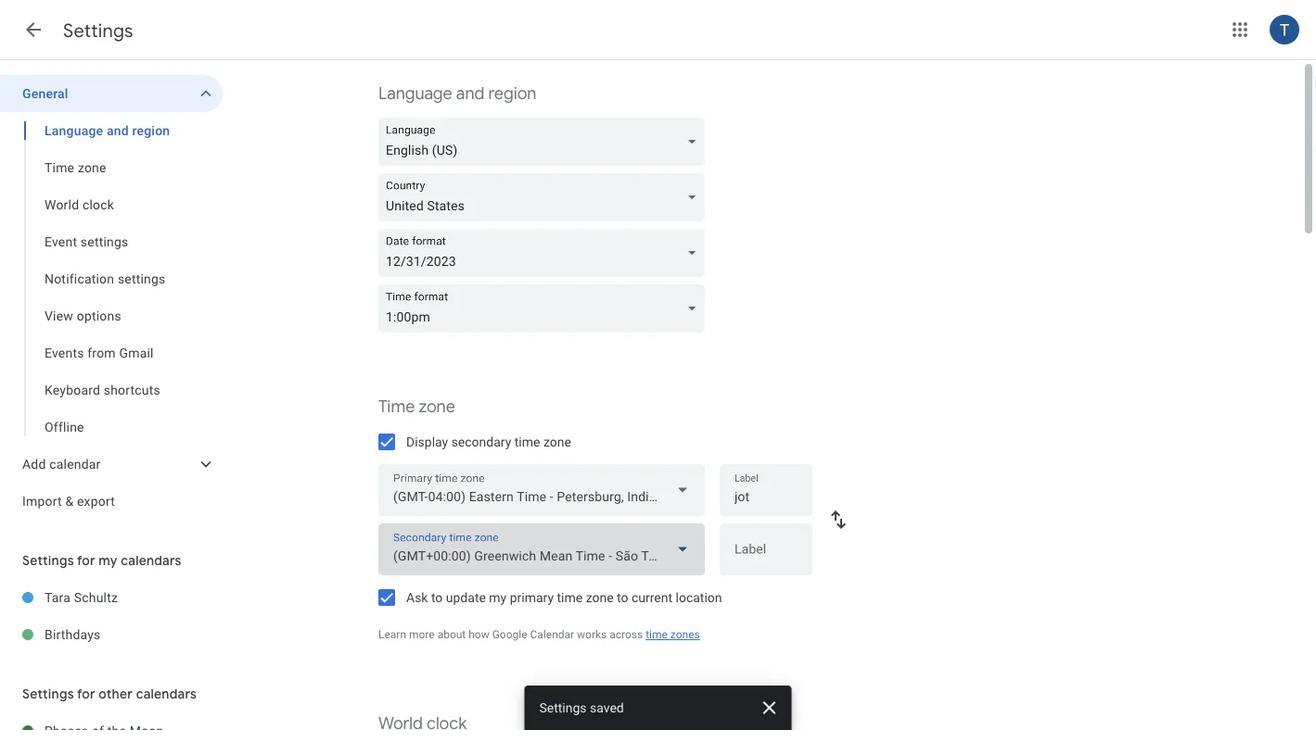 Task type: locate. For each thing, give the bounding box(es) containing it.
zone up clock
[[78, 160, 106, 175]]

1 vertical spatial settings
[[118, 271, 166, 287]]

calendar
[[530, 629, 574, 642]]

view options
[[45, 308, 121, 324]]

settings for event settings
[[81, 234, 128, 250]]

schultz
[[74, 590, 118, 606]]

calendars right other in the left bottom of the page
[[136, 686, 197, 703]]

1 horizontal spatial region
[[488, 83, 536, 104]]

settings down birthdays
[[22, 686, 74, 703]]

0 horizontal spatial my
[[99, 553, 118, 570]]

time left zones
[[646, 629, 668, 642]]

1 vertical spatial language
[[45, 123, 103, 138]]

1 for from the top
[[77, 553, 95, 570]]

0 horizontal spatial time zone
[[45, 160, 106, 175]]

1 vertical spatial language and region
[[45, 123, 170, 138]]

time zone up display at the bottom of page
[[378, 397, 455, 418]]

settings up tara
[[22, 553, 74, 570]]

my
[[99, 553, 118, 570], [489, 590, 507, 606]]

settings for settings saved
[[539, 701, 587, 716]]

1 vertical spatial my
[[489, 590, 507, 606]]

settings up options
[[118, 271, 166, 287]]

for up tara schultz
[[77, 553, 95, 570]]

settings up general tree item
[[63, 19, 133, 42]]

calendars
[[121, 553, 182, 570], [136, 686, 197, 703]]

language
[[378, 83, 452, 104], [45, 123, 103, 138]]

1 horizontal spatial to
[[617, 590, 628, 606]]

settings for my calendars
[[22, 553, 182, 570]]

group containing language and region
[[0, 112, 223, 446]]

settings for settings for my calendars
[[22, 553, 74, 570]]

language and region
[[378, 83, 536, 104], [45, 123, 170, 138]]

1 horizontal spatial language
[[378, 83, 452, 104]]

time
[[515, 435, 540, 450], [557, 590, 583, 606], [646, 629, 668, 642]]

my up the tara schultz tree item
[[99, 553, 118, 570]]

to left current
[[617, 590, 628, 606]]

0 vertical spatial time
[[45, 160, 74, 175]]

time right secondary
[[515, 435, 540, 450]]

birthdays
[[45, 628, 101, 643]]

1 vertical spatial for
[[77, 686, 95, 703]]

0 vertical spatial language
[[378, 83, 452, 104]]

0 vertical spatial for
[[77, 553, 95, 570]]

time
[[45, 160, 74, 175], [378, 397, 415, 418]]

1 horizontal spatial and
[[456, 83, 485, 104]]

tara schultz tree item
[[0, 580, 223, 617]]

&
[[65, 494, 74, 509]]

settings for other calendars
[[22, 686, 197, 703]]

calendars for settings for my calendars
[[121, 553, 182, 570]]

0 horizontal spatial time
[[45, 160, 74, 175]]

1 horizontal spatial time
[[378, 397, 415, 418]]

0 vertical spatial and
[[456, 83, 485, 104]]

learn more about how google calendar works across time zones
[[378, 629, 700, 642]]

birthdays link
[[45, 617, 223, 654]]

2 to from the left
[[617, 590, 628, 606]]

tara
[[45, 590, 71, 606]]

event settings
[[45, 234, 128, 250]]

0 horizontal spatial region
[[132, 123, 170, 138]]

settings for my calendars tree
[[0, 580, 223, 654]]

time up the world
[[45, 160, 74, 175]]

2 horizontal spatial time
[[646, 629, 668, 642]]

calendars up the tara schultz tree item
[[121, 553, 182, 570]]

0 horizontal spatial language
[[45, 123, 103, 138]]

time zone up world clock
[[45, 160, 106, 175]]

tree
[[0, 75, 223, 520]]

0 vertical spatial time zone
[[45, 160, 106, 175]]

event
[[45, 234, 77, 250]]

1 vertical spatial and
[[107, 123, 129, 138]]

1 vertical spatial time
[[557, 590, 583, 606]]

add
[[22, 457, 46, 472]]

0 vertical spatial language and region
[[378, 83, 536, 104]]

my right update
[[489, 590, 507, 606]]

1 vertical spatial time zone
[[378, 397, 455, 418]]

learn
[[378, 629, 406, 642]]

settings up notification settings
[[81, 234, 128, 250]]

0 vertical spatial settings
[[81, 234, 128, 250]]

general
[[22, 86, 68, 101]]

0 vertical spatial region
[[488, 83, 536, 104]]

to
[[431, 590, 443, 606], [617, 590, 628, 606]]

language and region inside group
[[45, 123, 170, 138]]

group
[[0, 112, 223, 446]]

settings left saved
[[539, 701, 587, 716]]

gmail
[[119, 346, 154, 361]]

offline
[[45, 420, 84, 435]]

for for other
[[77, 686, 95, 703]]

settings
[[63, 19, 133, 42], [22, 553, 74, 570], [22, 686, 74, 703], [539, 701, 587, 716]]

time up display at the bottom of page
[[378, 397, 415, 418]]

for
[[77, 553, 95, 570], [77, 686, 95, 703]]

1 horizontal spatial time
[[557, 590, 583, 606]]

0 horizontal spatial and
[[107, 123, 129, 138]]

region
[[488, 83, 536, 104], [132, 123, 170, 138]]

0 vertical spatial time
[[515, 435, 540, 450]]

shortcuts
[[104, 383, 160, 398]]

to right ask
[[431, 590, 443, 606]]

1 vertical spatial calendars
[[136, 686, 197, 703]]

more
[[409, 629, 435, 642]]

world clock
[[45, 197, 114, 212]]

time zones link
[[646, 629, 700, 642]]

display
[[406, 435, 448, 450]]

time right primary
[[557, 590, 583, 606]]

for left other in the left bottom of the page
[[77, 686, 95, 703]]

1 vertical spatial region
[[132, 123, 170, 138]]

0 horizontal spatial language and region
[[45, 123, 170, 138]]

across
[[610, 629, 643, 642]]

region inside group
[[132, 123, 170, 138]]

1 horizontal spatial my
[[489, 590, 507, 606]]

0 horizontal spatial to
[[431, 590, 443, 606]]

None field
[[378, 118, 712, 166], [378, 173, 712, 222], [378, 229, 712, 277], [378, 285, 712, 333], [378, 465, 705, 517], [378, 524, 705, 576], [378, 118, 712, 166], [378, 173, 712, 222], [378, 229, 712, 277], [378, 285, 712, 333], [378, 465, 705, 517], [378, 524, 705, 576]]

keyboard shortcuts
[[45, 383, 160, 398]]

time zone
[[45, 160, 106, 175], [378, 397, 455, 418]]

works
[[577, 629, 607, 642]]

add calendar
[[22, 457, 101, 472]]

tree containing general
[[0, 75, 223, 520]]

settings
[[81, 234, 128, 250], [118, 271, 166, 287]]

update
[[446, 590, 486, 606]]

0 vertical spatial calendars
[[121, 553, 182, 570]]

notification
[[45, 271, 114, 287]]

zones
[[671, 629, 700, 642]]

and
[[456, 83, 485, 104], [107, 123, 129, 138]]

zone
[[78, 160, 106, 175], [419, 397, 455, 418], [544, 435, 571, 450], [586, 590, 614, 606]]

2 for from the top
[[77, 686, 95, 703]]



Task type: vqa. For each thing, say whether or not it's contained in the screenshot.
Row containing 29
no



Task type: describe. For each thing, give the bounding box(es) containing it.
events
[[45, 346, 84, 361]]

1 to from the left
[[431, 590, 443, 606]]

and inside group
[[107, 123, 129, 138]]

other
[[99, 686, 133, 703]]

1 horizontal spatial time zone
[[378, 397, 455, 418]]

secondary
[[451, 435, 511, 450]]

ask
[[406, 590, 428, 606]]

Label for primary time zone. text field
[[735, 484, 798, 510]]

phases of the moon tree item
[[0, 713, 223, 731]]

current
[[632, 590, 673, 606]]

settings for settings for other calendars
[[22, 686, 74, 703]]

google
[[492, 629, 527, 642]]

calendars for settings for other calendars
[[136, 686, 197, 703]]

settings for settings
[[63, 19, 133, 42]]

zone up works
[[586, 590, 614, 606]]

from
[[87, 346, 116, 361]]

tara schultz
[[45, 590, 118, 606]]

world
[[45, 197, 79, 212]]

time inside group
[[45, 160, 74, 175]]

go back image
[[22, 19, 45, 41]]

zone inside group
[[78, 160, 106, 175]]

calendar
[[49, 457, 101, 472]]

display secondary time zone
[[406, 435, 571, 450]]

primary
[[510, 590, 554, 606]]

settings for notification settings
[[118, 271, 166, 287]]

clock
[[82, 197, 114, 212]]

0 horizontal spatial time
[[515, 435, 540, 450]]

options
[[77, 308, 121, 324]]

export
[[77, 494, 115, 509]]

events from gmail
[[45, 346, 154, 361]]

zone up display at the bottom of page
[[419, 397, 455, 418]]

import
[[22, 494, 62, 509]]

1 horizontal spatial language and region
[[378, 83, 536, 104]]

notification settings
[[45, 271, 166, 287]]

ask to update my primary time zone to current location
[[406, 590, 722, 606]]

birthdays tree item
[[0, 617, 223, 654]]

0 vertical spatial my
[[99, 553, 118, 570]]

settings heading
[[63, 19, 133, 42]]

settings saved
[[539, 701, 624, 716]]

language inside group
[[45, 123, 103, 138]]

how
[[469, 629, 490, 642]]

keyboard
[[45, 383, 100, 398]]

about
[[438, 629, 466, 642]]

saved
[[590, 701, 624, 716]]

zone right secondary
[[544, 435, 571, 450]]

Label for secondary time zone. text field
[[735, 544, 798, 570]]

view
[[45, 308, 73, 324]]

location
[[676, 590, 722, 606]]

time zone inside group
[[45, 160, 106, 175]]

for for my
[[77, 553, 95, 570]]

swap time zones image
[[827, 509, 850, 532]]

general tree item
[[0, 75, 223, 112]]

1 vertical spatial time
[[378, 397, 415, 418]]

2 vertical spatial time
[[646, 629, 668, 642]]

import & export
[[22, 494, 115, 509]]



